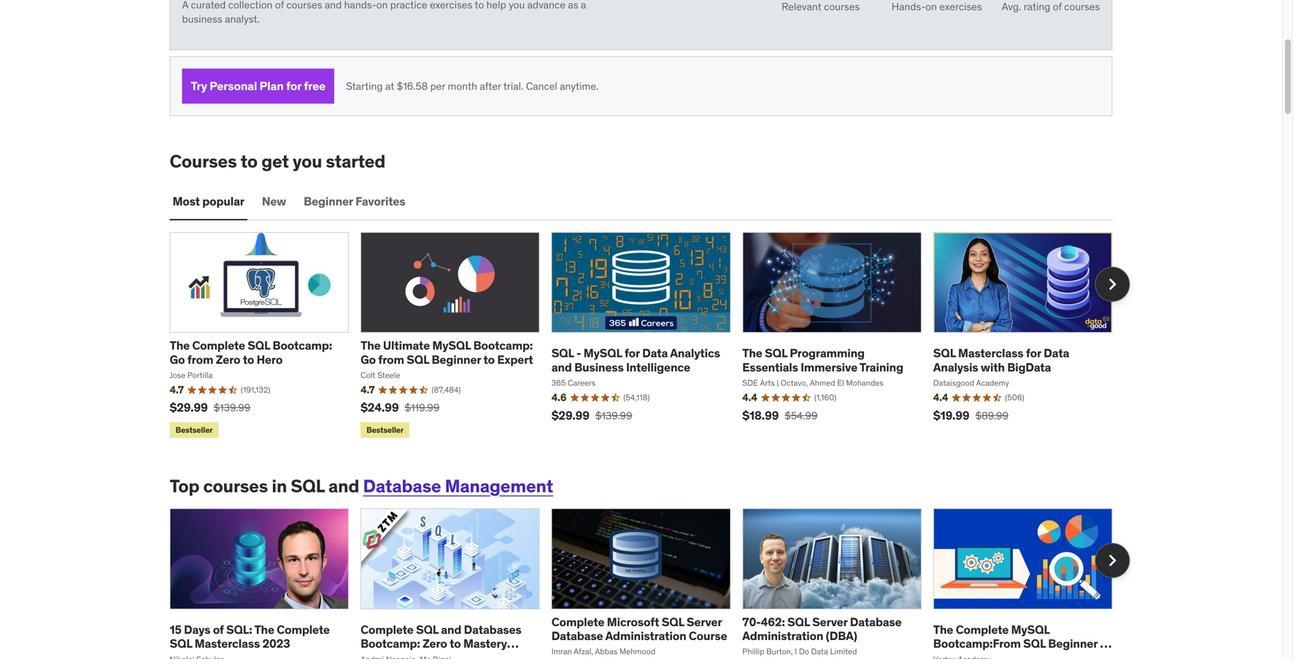 Task type: describe. For each thing, give the bounding box(es) containing it.
zero inside the complete sql bootcamp: go from zero to hero
[[216, 352, 240, 367]]

you inside a curated collection of courses and hands-on practice exercises to help you advance as a business analyst.
[[509, 0, 525, 11]]

0 horizontal spatial you
[[293, 151, 322, 172]]

masterclass inside 15 days of sql: the complete sql masterclass 2023
[[195, 636, 260, 651]]

relevant courses
[[782, 0, 860, 13]]

bootcamp:from
[[934, 636, 1021, 651]]

0 horizontal spatial database
[[363, 475, 441, 497]]

expert-
[[934, 650, 974, 659]]

for for mysql
[[625, 346, 640, 361]]

exercises inside a curated collection of courses and hands-on practice exercises to help you advance as a business analyst.
[[430, 0, 473, 11]]

bootcamp: for hero
[[273, 338, 332, 353]]

business
[[575, 360, 624, 375]]

plan
[[260, 79, 284, 94]]

2 on from the left
[[926, 0, 937, 13]]

the sql programming essentials immersive training
[[743, 346, 904, 375]]

analysis
[[934, 360, 979, 375]]

in
[[272, 475, 287, 497]]

from for ultimate
[[378, 352, 404, 367]]

the for to
[[170, 338, 190, 353]]

for inside "sql masterclass for data analysis with bigdata"
[[1027, 346, 1042, 361]]

on inside a curated collection of courses and hands-on practice exercises to help you advance as a business analyst.
[[376, 0, 388, 11]]

bigdata
[[1008, 360, 1052, 375]]

complete microsoft sql server database administration course link
[[552, 615, 728, 644]]

try
[[191, 79, 207, 94]]

data inside "sql masterclass for data analysis with bigdata"
[[1044, 346, 1070, 361]]

of inside a curated collection of courses and hands-on practice exercises to help you advance as a business analyst.
[[275, 0, 284, 11]]

intelligence
[[626, 360, 691, 375]]

hands-
[[344, 0, 376, 11]]

complete inside the complete sql bootcamp: go from zero to hero
[[192, 338, 245, 353]]

try personal plan for free
[[191, 79, 326, 94]]

relevant
[[782, 0, 822, 13]]

the complete sql bootcamp: go from zero to hero
[[170, 338, 332, 367]]

complete inside the complete mysql bootcamp:from sql beginner to expert-2023
[[956, 622, 1009, 637]]

collection
[[228, 0, 273, 11]]

bootcamp: inside "complete sql and databases bootcamp: zero to mastery [2023]"
[[361, 636, 420, 651]]

essentials
[[743, 360, 799, 375]]

avg. rating of courses
[[1002, 0, 1101, 13]]

practice
[[390, 0, 428, 11]]

mysql for bootcamp:from
[[1012, 622, 1050, 637]]

complete sql and databases bootcamp: zero to mastery [2023]
[[361, 622, 522, 659]]

with
[[981, 360, 1005, 375]]

sql - mysql for data analytics and business intelligence
[[552, 346, 721, 375]]

top courses in sql and database management
[[170, 475, 554, 497]]

popular
[[202, 194, 244, 209]]

after
[[480, 79, 501, 93]]

complete microsoft sql server database administration course
[[552, 615, 728, 644]]

of for 15 days of sql: the complete sql masterclass 2023
[[213, 622, 224, 637]]

hands-on exercises
[[892, 0, 983, 13]]

2023 for expert-
[[974, 650, 1002, 659]]

free
[[304, 79, 326, 94]]

(dba)
[[826, 629, 858, 644]]

zero inside "complete sql and databases bootcamp: zero to mastery [2023]"
[[423, 636, 447, 651]]

beginner inside beginner favorites button
[[304, 194, 353, 209]]

the complete mysql bootcamp:from sql beginner to expert-2023 link
[[934, 622, 1112, 659]]

complete sql and databases bootcamp: zero to mastery [2023] link
[[361, 622, 522, 659]]

go for the complete sql bootcamp: go from zero to hero
[[170, 352, 185, 367]]

per
[[431, 79, 446, 93]]

sql inside the complete mysql bootcamp:from sql beginner to expert-2023
[[1024, 636, 1046, 651]]

sql inside the complete sql bootcamp: go from zero to hero
[[248, 338, 270, 353]]

next image
[[1101, 549, 1125, 573]]

most
[[173, 194, 200, 209]]

started
[[326, 151, 386, 172]]

database for 70-462: sql server database administration (dba)
[[850, 615, 902, 630]]

the complete mysql bootcamp:from sql beginner to expert-2023
[[934, 622, 1112, 659]]

administration for 462:
[[743, 629, 824, 644]]

advance
[[528, 0, 566, 11]]

go for the ultimate mysql bootcamp: go from sql beginner to expert
[[361, 352, 376, 367]]

month
[[448, 79, 477, 93]]

analyst.
[[225, 12, 260, 26]]

a
[[182, 0, 188, 11]]

-
[[577, 346, 581, 361]]

analytics
[[670, 346, 721, 361]]

bootcamp: for to
[[474, 338, 533, 353]]

beginner favorites
[[304, 194, 406, 209]]

administration for microsoft
[[606, 629, 687, 644]]

15
[[170, 622, 182, 637]]

courses
[[170, 151, 237, 172]]

courses to get you started
[[170, 151, 386, 172]]

programming
[[790, 346, 865, 361]]

top
[[170, 475, 200, 497]]

expert
[[497, 352, 533, 367]]

days
[[184, 622, 211, 637]]

beginner inside 'the ultimate mysql bootcamp: go from sql beginner to expert'
[[432, 352, 481, 367]]

hero
[[257, 352, 283, 367]]

try personal plan for free link
[[182, 69, 334, 104]]

sql masterclass for data analysis with bigdata link
[[934, 346, 1070, 375]]

data inside the sql - mysql for data analytics and business intelligence
[[643, 346, 668, 361]]

business
[[182, 12, 223, 26]]

next image
[[1101, 273, 1125, 296]]

2023 for masterclass
[[263, 636, 290, 651]]

databases
[[464, 622, 522, 637]]

microsoft
[[607, 615, 660, 630]]

management
[[445, 475, 554, 497]]

the ultimate mysql bootcamp: go from sql beginner to expert
[[361, 338, 533, 367]]

help
[[487, 0, 506, 11]]

ultimate
[[383, 338, 430, 353]]

courses right 'rating'
[[1065, 0, 1101, 13]]

the for beginner
[[361, 338, 381, 353]]

the sql programming essentials immersive training link
[[743, 346, 904, 375]]

most popular button
[[170, 184, 247, 219]]

cancel
[[526, 79, 558, 93]]

starting at $16.58 per month after trial. cancel anytime.
[[346, 79, 599, 93]]

beginner favorites button
[[301, 184, 409, 219]]

sql inside "complete sql and databases bootcamp: zero to mastery [2023]"
[[416, 622, 439, 637]]



Task type: locate. For each thing, give the bounding box(es) containing it.
1 horizontal spatial from
[[378, 352, 404, 367]]

bootcamp:
[[273, 338, 332, 353], [474, 338, 533, 353], [361, 636, 420, 651]]

0 horizontal spatial administration
[[606, 629, 687, 644]]

of right collection
[[275, 0, 284, 11]]

database inside complete microsoft sql server database administration course
[[552, 629, 603, 644]]

1 horizontal spatial for
[[625, 346, 640, 361]]

0 vertical spatial masterclass
[[959, 346, 1024, 361]]

0 horizontal spatial 2023
[[263, 636, 290, 651]]

a curated collection of courses and hands-on practice exercises to help you advance as a business analyst.
[[182, 0, 586, 26]]

2023 inside the complete mysql bootcamp:from sql beginner to expert-2023
[[974, 650, 1002, 659]]

server for (dba)
[[813, 615, 848, 630]]

exercises
[[430, 0, 473, 11], [940, 0, 983, 13]]

1 horizontal spatial beginner
[[432, 352, 481, 367]]

2 horizontal spatial database
[[850, 615, 902, 630]]

for right with
[[1027, 346, 1042, 361]]

avg.
[[1002, 0, 1022, 13]]

get
[[262, 151, 289, 172]]

you right get in the top left of the page
[[293, 151, 322, 172]]

2023 inside 15 days of sql: the complete sql masterclass 2023
[[263, 636, 290, 651]]

bootcamp: inside 'the ultimate mysql bootcamp: go from sql beginner to expert'
[[474, 338, 533, 353]]

bootcamp: inside the complete sql bootcamp: go from zero to hero
[[273, 338, 332, 353]]

1 horizontal spatial on
[[926, 0, 937, 13]]

from
[[187, 352, 213, 367], [378, 352, 404, 367]]

15 days of sql: the complete sql masterclass 2023 link
[[170, 622, 330, 651]]

0 horizontal spatial of
[[213, 622, 224, 637]]

2 go from the left
[[361, 352, 376, 367]]

2 server from the left
[[813, 615, 848, 630]]

70-462: sql server database administration (dba)
[[743, 615, 902, 644]]

database management link
[[363, 475, 554, 497]]

sql:
[[226, 622, 252, 637]]

mysql inside 'the ultimate mysql bootcamp: go from sql beginner to expert'
[[433, 338, 471, 353]]

2 horizontal spatial mysql
[[1012, 622, 1050, 637]]

1 horizontal spatial 2023
[[974, 650, 1002, 659]]

sql inside 15 days of sql: the complete sql masterclass 2023
[[170, 636, 192, 651]]

starting
[[346, 79, 383, 93]]

2 horizontal spatial beginner
[[1049, 636, 1098, 651]]

0 horizontal spatial bootcamp:
[[273, 338, 332, 353]]

on
[[376, 0, 388, 11], [926, 0, 937, 13]]

$16.58
[[397, 79, 428, 93]]

database inside 70-462: sql server database administration (dba)
[[850, 615, 902, 630]]

and left mastery
[[441, 622, 462, 637]]

a
[[581, 0, 586, 11]]

of for avg. rating of courses
[[1053, 0, 1062, 13]]

the inside the complete sql bootcamp: go from zero to hero
[[170, 338, 190, 353]]

course
[[689, 629, 728, 644]]

1 horizontal spatial go
[[361, 352, 376, 367]]

2 vertical spatial beginner
[[1049, 636, 1098, 651]]

1 horizontal spatial data
[[1044, 346, 1070, 361]]

15 days of sql: the complete sql masterclass 2023
[[170, 622, 330, 651]]

0 vertical spatial beginner
[[304, 194, 353, 209]]

1 vertical spatial zero
[[423, 636, 447, 651]]

1 horizontal spatial of
[[275, 0, 284, 11]]

training
[[860, 360, 904, 375]]

1 vertical spatial masterclass
[[195, 636, 260, 651]]

carousel element
[[170, 232, 1131, 441], [170, 509, 1131, 659]]

from inside 'the ultimate mysql bootcamp: go from sql beginner to expert'
[[378, 352, 404, 367]]

sql inside the sql programming essentials immersive training
[[765, 346, 788, 361]]

complete left hero
[[192, 338, 245, 353]]

1 vertical spatial you
[[293, 151, 322, 172]]

favorites
[[356, 194, 406, 209]]

1 data from the left
[[643, 346, 668, 361]]

data left analytics
[[643, 346, 668, 361]]

the
[[170, 338, 190, 353], [361, 338, 381, 353], [743, 346, 763, 361], [254, 622, 274, 637], [934, 622, 954, 637]]

2 administration from the left
[[743, 629, 824, 644]]

the inside the complete mysql bootcamp:from sql beginner to expert-2023
[[934, 622, 954, 637]]

server
[[687, 615, 722, 630], [813, 615, 848, 630]]

70-
[[743, 615, 761, 630]]

0 vertical spatial carousel element
[[170, 232, 1131, 441]]

0 horizontal spatial masterclass
[[195, 636, 260, 651]]

1 horizontal spatial bootcamp:
[[361, 636, 420, 651]]

and inside the sql - mysql for data analytics and business intelligence
[[552, 360, 572, 375]]

sql inside "sql masterclass for data analysis with bigdata"
[[934, 346, 956, 361]]

administration
[[606, 629, 687, 644], [743, 629, 824, 644]]

1 horizontal spatial administration
[[743, 629, 824, 644]]

462:
[[761, 615, 785, 630]]

server right 462:
[[813, 615, 848, 630]]

1 horizontal spatial you
[[509, 0, 525, 11]]

the ultimate mysql bootcamp: go from sql beginner to expert link
[[361, 338, 533, 367]]

to inside 'the ultimate mysql bootcamp: go from sql beginner to expert'
[[484, 352, 495, 367]]

sql
[[248, 338, 270, 353], [552, 346, 574, 361], [765, 346, 788, 361], [934, 346, 956, 361], [407, 352, 429, 367], [291, 475, 325, 497], [662, 615, 685, 630], [788, 615, 810, 630], [416, 622, 439, 637], [170, 636, 192, 651], [1024, 636, 1046, 651]]

2 exercises from the left
[[940, 0, 983, 13]]

1 horizontal spatial masterclass
[[959, 346, 1024, 361]]

1 go from the left
[[170, 352, 185, 367]]

you right help
[[509, 0, 525, 11]]

from inside the complete sql bootcamp: go from zero to hero
[[187, 352, 213, 367]]

to inside the complete sql bootcamp: go from zero to hero
[[243, 352, 254, 367]]

of right 'rating'
[[1053, 0, 1062, 13]]

for inside the sql - mysql for data analytics and business intelligence
[[625, 346, 640, 361]]

go
[[170, 352, 185, 367], [361, 352, 376, 367]]

new button
[[259, 184, 289, 219]]

complete up [2023]
[[361, 622, 414, 637]]

0 horizontal spatial beginner
[[304, 194, 353, 209]]

1 administration from the left
[[606, 629, 687, 644]]

and right in
[[329, 475, 359, 497]]

database for complete microsoft sql server database administration course
[[552, 629, 603, 644]]

personal
[[210, 79, 257, 94]]

2023
[[263, 636, 290, 651], [974, 650, 1002, 659]]

the for expert-
[[934, 622, 954, 637]]

and inside a curated collection of courses and hands-on practice exercises to help you advance as a business analyst.
[[325, 0, 342, 11]]

beginner
[[304, 194, 353, 209], [432, 352, 481, 367], [1049, 636, 1098, 651]]

and inside "complete sql and databases bootcamp: zero to mastery [2023]"
[[441, 622, 462, 637]]

2 data from the left
[[1044, 346, 1070, 361]]

go inside 'the ultimate mysql bootcamp: go from sql beginner to expert'
[[361, 352, 376, 367]]

70-462: sql server database administration (dba) link
[[743, 615, 902, 644]]

for for plan
[[286, 79, 302, 94]]

complete inside 15 days of sql: the complete sql masterclass 2023
[[277, 622, 330, 637]]

and
[[325, 0, 342, 11], [552, 360, 572, 375], [329, 475, 359, 497], [441, 622, 462, 637]]

anytime.
[[560, 79, 599, 93]]

complete inside complete microsoft sql server database administration course
[[552, 615, 605, 630]]

rating
[[1024, 0, 1051, 13]]

carousel element containing the complete sql bootcamp: go from zero to hero
[[170, 232, 1131, 441]]

courses right relevant
[[824, 0, 860, 13]]

sql inside 'the ultimate mysql bootcamp: go from sql beginner to expert'
[[407, 352, 429, 367]]

beginner inside the complete mysql bootcamp:from sql beginner to expert-2023
[[1049, 636, 1098, 651]]

hands-
[[892, 0, 926, 13]]

1 from from the left
[[187, 352, 213, 367]]

zero left mastery
[[423, 636, 447, 651]]

courses right collection
[[287, 0, 322, 11]]

sql - mysql for data analytics and business intelligence link
[[552, 346, 721, 375]]

to
[[475, 0, 484, 11], [241, 151, 258, 172], [243, 352, 254, 367], [484, 352, 495, 367], [450, 636, 461, 651], [1101, 636, 1112, 651]]

the inside the sql programming essentials immersive training
[[743, 346, 763, 361]]

database
[[363, 475, 441, 497], [850, 615, 902, 630], [552, 629, 603, 644]]

masterclass
[[959, 346, 1024, 361], [195, 636, 260, 651]]

courses inside a curated collection of courses and hands-on practice exercises to help you advance as a business analyst.
[[287, 0, 322, 11]]

administration inside complete microsoft sql server database administration course
[[606, 629, 687, 644]]

of inside 15 days of sql: the complete sql masterclass 2023
[[213, 622, 224, 637]]

trial.
[[504, 79, 524, 93]]

1 horizontal spatial database
[[552, 629, 603, 644]]

mysql inside the sql - mysql for data analytics and business intelligence
[[584, 346, 622, 361]]

carousel element containing complete microsoft sql server database administration course
[[170, 509, 1131, 659]]

0 horizontal spatial from
[[187, 352, 213, 367]]

sql masterclass for data analysis with bigdata
[[934, 346, 1070, 375]]

mysql for bootcamp:
[[433, 338, 471, 353]]

complete inside "complete sql and databases bootcamp: zero to mastery [2023]"
[[361, 622, 414, 637]]

0 horizontal spatial go
[[170, 352, 185, 367]]

exercises left "avg."
[[940, 0, 983, 13]]

to inside the complete mysql bootcamp:from sql beginner to expert-2023
[[1101, 636, 1112, 651]]

0 horizontal spatial mysql
[[433, 338, 471, 353]]

the inside 'the ultimate mysql bootcamp: go from sql beginner to expert'
[[361, 338, 381, 353]]

0 vertical spatial zero
[[216, 352, 240, 367]]

data right with
[[1044, 346, 1070, 361]]

server left 70-
[[687, 615, 722, 630]]

0 horizontal spatial server
[[687, 615, 722, 630]]

sql inside the sql - mysql for data analytics and business intelligence
[[552, 346, 574, 361]]

complete right sql:
[[277, 622, 330, 637]]

1 horizontal spatial exercises
[[940, 0, 983, 13]]

new
[[262, 194, 286, 209]]

2 horizontal spatial bootcamp:
[[474, 338, 533, 353]]

1 horizontal spatial server
[[813, 615, 848, 630]]

server for course
[[687, 615, 722, 630]]

the inside 15 days of sql: the complete sql masterclass 2023
[[254, 622, 274, 637]]

1 server from the left
[[687, 615, 722, 630]]

at
[[385, 79, 394, 93]]

for right business
[[625, 346, 640, 361]]

data
[[643, 346, 668, 361], [1044, 346, 1070, 361]]

2 carousel element from the top
[[170, 509, 1131, 659]]

and left -
[[552, 360, 572, 375]]

curated
[[191, 0, 226, 11]]

0 horizontal spatial on
[[376, 0, 388, 11]]

2 horizontal spatial of
[[1053, 0, 1062, 13]]

for left free
[[286, 79, 302, 94]]

server inside complete microsoft sql server database administration course
[[687, 615, 722, 630]]

to inside "complete sql and databases bootcamp: zero to mastery [2023]"
[[450, 636, 461, 651]]

masterclass inside "sql masterclass for data analysis with bigdata"
[[959, 346, 1024, 361]]

most popular
[[173, 194, 244, 209]]

server inside 70-462: sql server database administration (dba)
[[813, 615, 848, 630]]

for
[[286, 79, 302, 94], [625, 346, 640, 361], [1027, 346, 1042, 361]]

immersive
[[801, 360, 858, 375]]

1 carousel element from the top
[[170, 232, 1131, 441]]

and left hands-
[[325, 0, 342, 11]]

zero left hero
[[216, 352, 240, 367]]

to inside a curated collection of courses and hands-on practice exercises to help you advance as a business analyst.
[[475, 0, 484, 11]]

go inside the complete sql bootcamp: go from zero to hero
[[170, 352, 185, 367]]

1 horizontal spatial mysql
[[584, 346, 622, 361]]

0 horizontal spatial for
[[286, 79, 302, 94]]

mysql inside the complete mysql bootcamp:from sql beginner to expert-2023
[[1012, 622, 1050, 637]]

0 horizontal spatial exercises
[[430, 0, 473, 11]]

exercises right practice
[[430, 0, 473, 11]]

0 vertical spatial you
[[509, 0, 525, 11]]

courses
[[287, 0, 322, 11], [824, 0, 860, 13], [1065, 0, 1101, 13], [203, 475, 268, 497]]

administration left course
[[606, 629, 687, 644]]

complete
[[192, 338, 245, 353], [552, 615, 605, 630], [277, 622, 330, 637], [361, 622, 414, 637], [956, 622, 1009, 637]]

1 on from the left
[[376, 0, 388, 11]]

0 horizontal spatial zero
[[216, 352, 240, 367]]

1 vertical spatial beginner
[[432, 352, 481, 367]]

as
[[568, 0, 579, 11]]

sql inside complete microsoft sql server database administration course
[[662, 615, 685, 630]]

complete left microsoft
[[552, 615, 605, 630]]

0 horizontal spatial data
[[643, 346, 668, 361]]

the complete sql bootcamp: go from zero to hero link
[[170, 338, 332, 367]]

of left sql:
[[213, 622, 224, 637]]

mastery
[[464, 636, 507, 651]]

complete up expert-
[[956, 622, 1009, 637]]

1 vertical spatial carousel element
[[170, 509, 1131, 659]]

1 horizontal spatial zero
[[423, 636, 447, 651]]

administration inside 70-462: sql server database administration (dba)
[[743, 629, 824, 644]]

from for complete
[[187, 352, 213, 367]]

administration left (dba)
[[743, 629, 824, 644]]

2 horizontal spatial for
[[1027, 346, 1042, 361]]

mysql for for
[[584, 346, 622, 361]]

sql inside 70-462: sql server database administration (dba)
[[788, 615, 810, 630]]

2 from from the left
[[378, 352, 404, 367]]

1 exercises from the left
[[430, 0, 473, 11]]

[2023]
[[361, 650, 397, 659]]

courses left in
[[203, 475, 268, 497]]



Task type: vqa. For each thing, say whether or not it's contained in the screenshot.
first "Carousel" element from the bottom of the page
yes



